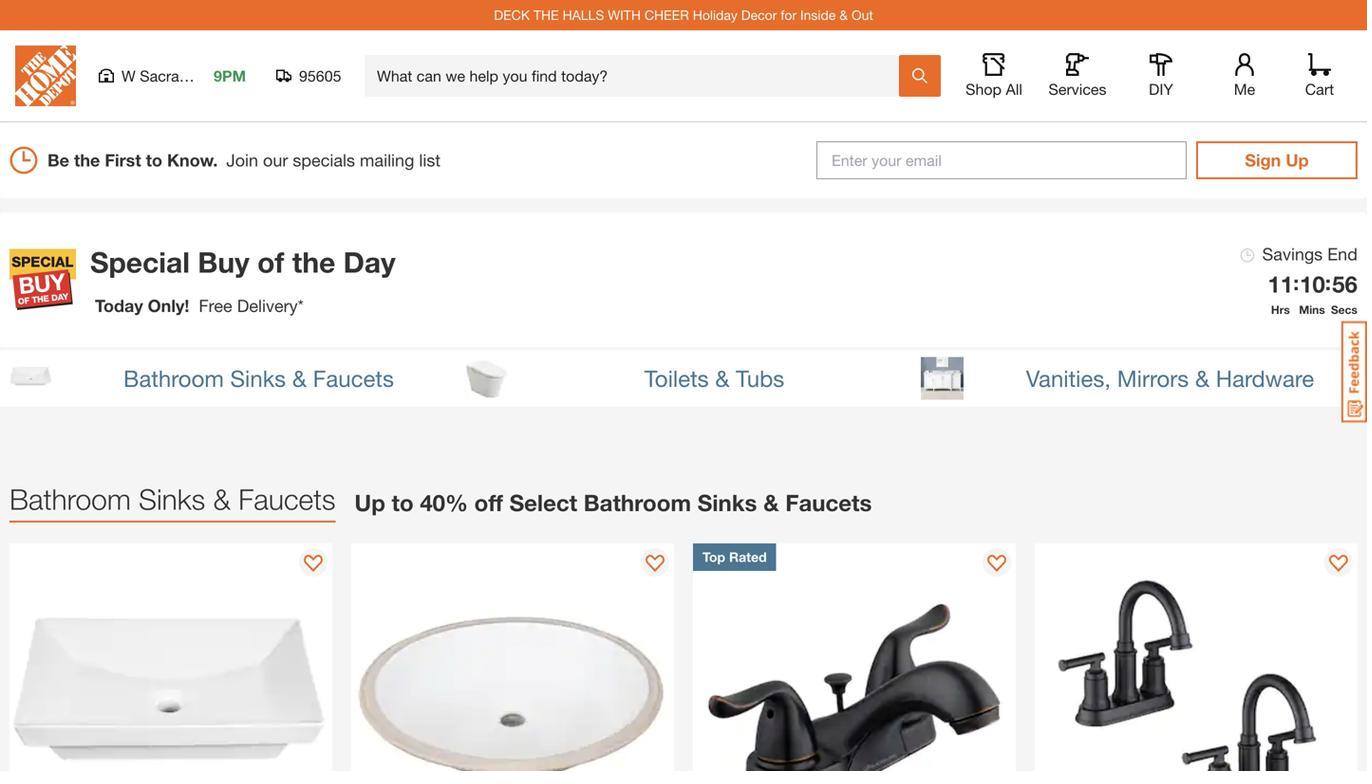 Task type: describe. For each thing, give the bounding box(es) containing it.
diy button
[[1131, 53, 1192, 99]]

day
[[343, 245, 396, 279]]

deck the halls with cheer holiday decor for inside & out link
[[494, 7, 873, 23]]

22 in. semi-recessed rectangular vessel bathroom sink in white image
[[9, 544, 332, 772]]

the home depot logo image
[[15, 46, 76, 106]]

mins
[[1299, 303, 1325, 317]]

only!
[[148, 296, 189, 316]]

2 : from the left
[[1325, 270, 1331, 295]]

mirrors
[[1117, 365, 1189, 392]]

of
[[257, 245, 284, 279]]

shop
[[966, 80, 1002, 98]]

for
[[781, 7, 797, 23]]

19 in. oval undermount bathroom sink in white image
[[351, 544, 674, 772]]

& inside 'button'
[[1195, 365, 1210, 392]]

display image for 22 in. semi-recessed rectangular vessel bathroom sink in white image
[[304, 555, 323, 574]]

hrs
[[1271, 303, 1290, 317]]

end
[[1328, 244, 1358, 264]]

95605
[[299, 67, 341, 85]]

1 vertical spatial bathroom sinks & faucets
[[9, 483, 336, 517]]

up
[[355, 490, 385, 517]]

cart
[[1305, 80, 1334, 98]]

0 horizontal spatial the
[[74, 150, 100, 170]]

constructor 4 in. centerset double handle bathroom faucet in bronze image
[[693, 544, 1016, 772]]

faucets inside button
[[313, 365, 394, 392]]

bathroom sinks & faucets inside 'bathroom sinks & faucets' button
[[123, 365, 394, 392]]

1 : from the left
[[1293, 270, 1299, 295]]

3 display image from the left
[[988, 555, 1007, 574]]

sign up
[[1245, 150, 1309, 170]]

banner image image
[[9, 247, 76, 313]]

hardware
[[1216, 365, 1314, 392]]

today only!
[[95, 296, 189, 316]]

first
[[105, 150, 141, 170]]

w
[[122, 67, 136, 85]]

inside
[[800, 7, 836, 23]]

secs
[[1331, 303, 1358, 317]]

free delivery*
[[199, 296, 304, 316]]

deck
[[494, 7, 530, 23]]

56
[[1333, 271, 1358, 298]]

out
[[852, 7, 873, 23]]

the
[[534, 7, 559, 23]]

special buy of the day
[[90, 245, 396, 279]]

list
[[419, 150, 441, 170]]

feedback link image
[[1342, 321, 1367, 424]]

mailing
[[360, 150, 414, 170]]

clock grey image
[[1241, 249, 1255, 263]]

delivery*
[[237, 296, 304, 316]]

vanities, mirrors & hardware
[[1026, 365, 1314, 392]]

sinks inside 'bathroom sinks & faucets' button
[[230, 365, 286, 392]]

decor
[[741, 7, 777, 23]]

savings
[[1263, 244, 1323, 264]]

all
[[1006, 80, 1023, 98]]

top rated
[[703, 550, 767, 565]]

cart link
[[1299, 53, 1341, 99]]

shop all button
[[964, 53, 1025, 99]]

2 horizontal spatial sinks
[[698, 490, 757, 517]]



Task type: locate. For each thing, give the bounding box(es) containing it.
rated
[[729, 550, 767, 565]]

buy
[[198, 245, 250, 279]]

10
[[1300, 271, 1325, 298]]

w sacramento 9pm
[[122, 67, 246, 85]]

cheer
[[645, 7, 689, 23]]

2 horizontal spatial display image
[[988, 555, 1007, 574]]

1 horizontal spatial :
[[1325, 270, 1331, 295]]

1 horizontal spatial sinks
[[230, 365, 286, 392]]

0 vertical spatial bathroom sinks & faucets
[[123, 365, 394, 392]]

1 horizontal spatial display image
[[646, 555, 665, 574]]

faucets
[[313, 365, 394, 392], [238, 483, 336, 517], [786, 490, 872, 517]]

special
[[90, 245, 190, 279]]

2 display image from the left
[[646, 555, 665, 574]]

tubs
[[736, 365, 785, 392]]

display image
[[304, 555, 323, 574], [646, 555, 665, 574], [988, 555, 1007, 574]]

holiday
[[693, 7, 738, 23]]

1 vertical spatial to
[[392, 490, 414, 517]]

0 horizontal spatial to
[[146, 150, 162, 170]]

to right first
[[146, 150, 162, 170]]

to right up
[[392, 490, 414, 517]]

deck the halls with cheer holiday decor for inside & out
[[494, 7, 873, 23]]

the
[[74, 150, 100, 170], [292, 245, 336, 279]]

1 horizontal spatial to
[[392, 490, 414, 517]]

be
[[47, 150, 69, 170]]

0 vertical spatial the
[[74, 150, 100, 170]]

today
[[95, 296, 143, 316]]

diy
[[1149, 80, 1174, 98]]

11
[[1268, 271, 1293, 298]]

1 display image from the left
[[304, 555, 323, 574]]

0 horizontal spatial display image
[[304, 555, 323, 574]]

shop all
[[966, 80, 1023, 98]]

vanities, mirrors & hardware image
[[921, 358, 964, 400]]

select
[[510, 490, 577, 517]]

oswell 4 in. centerset double-handle high-arc bathroom faucet in matte black (2-pack) image
[[1035, 544, 1358, 772]]

the right be
[[74, 150, 100, 170]]

services
[[1049, 80, 1107, 98]]

toilets
[[644, 365, 709, 392]]

toilets & tubs
[[644, 365, 785, 392]]

40%
[[420, 490, 468, 517]]

specials
[[293, 150, 355, 170]]

the right of
[[292, 245, 336, 279]]

halls
[[563, 7, 604, 23]]

free
[[199, 296, 232, 316]]

be the first to know. join our specials mailing list
[[47, 150, 441, 170]]

know.
[[167, 150, 218, 170]]

&
[[840, 7, 848, 23], [292, 365, 307, 392], [715, 365, 730, 392], [1195, 365, 1210, 392], [213, 483, 231, 517], [764, 490, 779, 517]]

bathroom sinks & faucets
[[123, 365, 394, 392], [9, 483, 336, 517]]

services button
[[1047, 53, 1108, 99]]

0 vertical spatial to
[[146, 150, 162, 170]]

sinks
[[230, 365, 286, 392], [139, 483, 205, 517], [698, 490, 757, 517]]

: left 10
[[1293, 270, 1299, 295]]

our
[[263, 150, 288, 170]]

:
[[1293, 270, 1299, 295], [1325, 270, 1331, 295]]

up to 40% off select bathroom sinks & faucets
[[355, 490, 872, 517]]

display image
[[1329, 555, 1348, 574]]

with
[[608, 7, 641, 23]]

: left 56
[[1325, 270, 1331, 295]]

bathroom
[[123, 365, 224, 392], [9, 483, 131, 517], [584, 490, 691, 517]]

join
[[226, 150, 258, 170]]

me button
[[1214, 53, 1275, 99]]

me
[[1234, 80, 1256, 98]]

to
[[146, 150, 162, 170], [392, 490, 414, 517]]

bathroom inside button
[[123, 365, 224, 392]]

Enter your email text field
[[817, 141, 1187, 179]]

sign up button
[[1196, 141, 1358, 179]]

off
[[474, 490, 503, 517]]

bathroom sinks & faucets image
[[9, 358, 52, 400]]

vanities,
[[1026, 365, 1111, 392]]

95605 button
[[276, 66, 342, 85]]

sacramento
[[140, 67, 222, 85]]

9pm
[[214, 67, 246, 85]]

savings end
[[1258, 244, 1358, 264]]

toilets & tubs button
[[456, 350, 912, 407]]

1 vertical spatial the
[[292, 245, 336, 279]]

display image for 19 in. oval undermount bathroom sink in white "image"
[[646, 555, 665, 574]]

What can we help you find today? search field
[[377, 56, 898, 96]]

11 hrs : 10 mins : 56 secs
[[1268, 270, 1358, 317]]

0 horizontal spatial :
[[1293, 270, 1299, 295]]

toilets & tubs image
[[465, 358, 508, 400]]

top
[[703, 550, 726, 565]]

1 horizontal spatial the
[[292, 245, 336, 279]]

0 horizontal spatial sinks
[[139, 483, 205, 517]]

bathroom sinks & faucets button
[[0, 350, 456, 407]]

vanities, mirrors & hardware button
[[912, 350, 1367, 407]]



Task type: vqa. For each thing, say whether or not it's contained in the screenshot.
Top
yes



